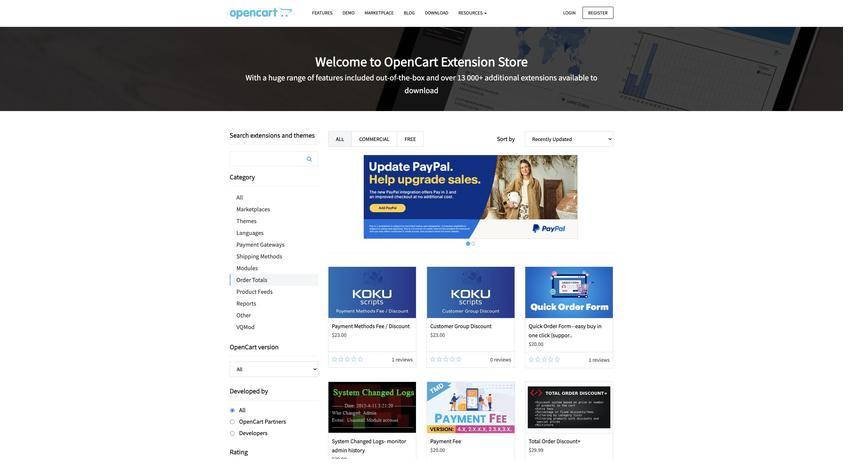 Task type: vqa. For each thing, say whether or not it's contained in the screenshot.
"FREE" inside the Postcode Lookup Free
no



Task type: describe. For each thing, give the bounding box(es) containing it.
quick order form - easy buy in one click (suppor.. link
[[529, 322, 602, 339]]

opencart version
[[230, 343, 279, 351]]

opencart inside welcome to opencart extension store with a huge range of features included out-of-the-box and over 13 000+ additional extensions available to download
[[384, 53, 438, 70]]

easy
[[575, 322, 586, 330]]

-
[[572, 322, 574, 330]]

all link for commercial
[[328, 131, 352, 147]]

system changed logs- monitor admin history link
[[332, 437, 406, 454]]

reviews for quick order form - easy buy in one click (suppor..
[[592, 356, 610, 363]]

$20.00 inside payment fee $20.00
[[430, 447, 445, 453]]

one
[[529, 332, 538, 339]]

methods for payment
[[354, 322, 375, 330]]

0 reviews
[[490, 356, 511, 363]]

resources
[[458, 10, 484, 16]]

$20.00 inside quick order form - easy buy in one click (suppor.. $20.00
[[529, 341, 543, 347]]

opencart total orders image
[[230, 7, 292, 19]]

register link
[[583, 7, 613, 19]]

total order discount+ $29.99
[[529, 437, 581, 453]]

1 horizontal spatial to
[[591, 72, 598, 83]]

of
[[307, 72, 314, 83]]

welcome to opencart extension store with a huge range of features included out-of-the-box and over 13 000+ additional extensions available to download
[[246, 53, 598, 96]]

group
[[455, 322, 469, 330]]

huge
[[268, 72, 285, 83]]

methods for shipping
[[260, 252, 282, 260]]

download
[[405, 85, 439, 96]]

commercial link
[[351, 131, 397, 147]]

0 vertical spatial to
[[370, 53, 381, 70]]

by for developed by
[[261, 387, 268, 395]]

payment methods fee / discount $23.00
[[332, 322, 410, 338]]

opencart for opencart partners
[[239, 418, 263, 425]]

commercial
[[359, 136, 389, 142]]

shipping methods
[[236, 252, 282, 260]]

total
[[529, 437, 541, 445]]

/
[[386, 322, 388, 330]]

sort by
[[497, 135, 515, 143]]

payment for payment gateways
[[236, 241, 259, 248]]

1 reviews for payment methods fee / discount
[[392, 356, 413, 363]]

download link
[[420, 7, 453, 19]]

resources link
[[453, 7, 492, 19]]

marketplaces
[[236, 205, 270, 213]]

payment methods fee / discount link
[[332, 322, 410, 330]]

payment methods fee / discount image
[[329, 267, 416, 318]]

(suppor..
[[551, 332, 572, 339]]

payment for payment fee $20.00
[[430, 437, 451, 445]]

opencart partners
[[239, 418, 286, 425]]

all link for marketplaces
[[230, 192, 318, 203]]

totals
[[252, 276, 267, 284]]

discount+
[[557, 437, 581, 445]]

all for commercial
[[336, 136, 344, 142]]

monitor
[[387, 437, 406, 445]]

1 for quick order form - easy buy in one click (suppor..
[[589, 356, 591, 363]]

themes
[[294, 131, 315, 139]]

shipping
[[236, 252, 259, 260]]

product
[[236, 288, 257, 296]]

developed by
[[230, 387, 268, 395]]

customer group discount image
[[427, 267, 515, 318]]

features link
[[307, 7, 338, 19]]

a
[[263, 72, 267, 83]]

form
[[559, 322, 571, 330]]

marketplace link
[[360, 7, 399, 19]]

gateways
[[260, 241, 285, 248]]

reports link
[[230, 298, 318, 309]]

sort
[[497, 135, 508, 143]]

languages
[[236, 229, 264, 237]]

out-
[[376, 72, 390, 83]]

rating
[[230, 448, 248, 456]]

blog link
[[399, 7, 420, 19]]

paypal payment gateway image
[[364, 155, 578, 239]]

languages link
[[230, 227, 318, 239]]

login
[[563, 10, 576, 16]]

available
[[558, 72, 589, 83]]

over
[[441, 72, 456, 83]]

box
[[412, 72, 425, 83]]

order for payment methods fee / discount
[[544, 322, 557, 330]]

features
[[312, 10, 333, 16]]

reviews for payment methods fee / discount
[[396, 356, 413, 363]]

2 vertical spatial all
[[239, 406, 246, 414]]

store
[[498, 53, 528, 70]]

customer
[[430, 322, 453, 330]]

blog
[[404, 10, 415, 16]]

developed
[[230, 387, 260, 395]]

with
[[246, 72, 261, 83]]

customer group discount link
[[430, 322, 492, 330]]

marketplaces link
[[230, 203, 318, 215]]

feeds
[[258, 288, 273, 296]]

system changed logs- monitor admin history image
[[329, 382, 416, 433]]



Task type: locate. For each thing, give the bounding box(es) containing it.
0 horizontal spatial payment
[[236, 241, 259, 248]]

extensions inside welcome to opencart extension store with a huge range of features included out-of-the-box and over 13 000+ additional extensions available to download
[[521, 72, 557, 83]]

None text field
[[230, 152, 318, 166]]

1 horizontal spatial $20.00
[[529, 341, 543, 347]]

0 vertical spatial methods
[[260, 252, 282, 260]]

0 vertical spatial all
[[336, 136, 344, 142]]

reports
[[236, 300, 256, 307]]

buy
[[587, 322, 596, 330]]

$20.00 down one
[[529, 341, 543, 347]]

0 horizontal spatial by
[[261, 387, 268, 395]]

extensions
[[521, 72, 557, 83], [250, 131, 280, 139]]

vqmod
[[236, 323, 255, 331]]

$23.00 down customer
[[430, 332, 445, 338]]

2 $23.00 from the left
[[430, 332, 445, 338]]

0 horizontal spatial 1
[[392, 356, 395, 363]]

extensions right search
[[250, 131, 280, 139]]

extensions down store
[[521, 72, 557, 83]]

discount right group
[[471, 322, 492, 330]]

1 horizontal spatial $23.00
[[430, 332, 445, 338]]

by for sort by
[[509, 135, 515, 143]]

payment inside payment gateways link
[[236, 241, 259, 248]]

all for marketplaces
[[236, 194, 243, 201]]

star light o image
[[338, 356, 344, 362], [345, 356, 350, 362], [351, 356, 357, 362], [450, 356, 455, 362], [456, 356, 462, 362], [535, 357, 541, 362]]

order right total
[[542, 437, 555, 445]]

0 horizontal spatial methods
[[260, 252, 282, 260]]

fee inside payment fee $20.00
[[453, 437, 461, 445]]

search
[[230, 131, 249, 139]]

logs-
[[373, 437, 386, 445]]

order totals link
[[230, 274, 318, 286]]

included
[[345, 72, 374, 83]]

order totals
[[236, 276, 267, 284]]

shipping methods link
[[230, 250, 318, 262]]

0 horizontal spatial to
[[370, 53, 381, 70]]

1 vertical spatial by
[[261, 387, 268, 395]]

1 horizontal spatial by
[[509, 135, 515, 143]]

product feeds
[[236, 288, 273, 296]]

1 horizontal spatial 1 reviews
[[589, 356, 610, 363]]

0 vertical spatial payment
[[236, 241, 259, 248]]

0 vertical spatial opencart
[[384, 53, 438, 70]]

2 horizontal spatial reviews
[[592, 356, 610, 363]]

payment fee $20.00
[[430, 437, 461, 453]]

0 horizontal spatial discount
[[389, 322, 410, 330]]

vqmod link
[[230, 321, 318, 333]]

and inside welcome to opencart extension store with a huge range of features included out-of-the-box and over 13 000+ additional extensions available to download
[[426, 72, 439, 83]]

and
[[426, 72, 439, 83], [282, 131, 292, 139]]

0 vertical spatial by
[[509, 135, 515, 143]]

2 vertical spatial opencart
[[239, 418, 263, 425]]

click
[[539, 332, 550, 339]]

discount inside customer group discount $23.00
[[471, 322, 492, 330]]

themes link
[[230, 215, 318, 227]]

order up product at the bottom left of the page
[[236, 276, 251, 284]]

register
[[588, 10, 608, 16]]

0 horizontal spatial $20.00
[[430, 447, 445, 453]]

0 horizontal spatial 1 reviews
[[392, 356, 413, 363]]

13
[[457, 72, 465, 83]]

0 horizontal spatial and
[[282, 131, 292, 139]]

0
[[490, 356, 493, 363]]

opencart down vqmod
[[230, 343, 257, 351]]

to up out-
[[370, 53, 381, 70]]

search extensions and themes
[[230, 131, 315, 139]]

modules
[[236, 264, 258, 272]]

category
[[230, 173, 255, 181]]

features
[[316, 72, 343, 83]]

system
[[332, 437, 349, 445]]

0 vertical spatial extensions
[[521, 72, 557, 83]]

version
[[258, 343, 279, 351]]

$23.00 down payment methods fee / discount link on the bottom left
[[332, 332, 347, 338]]

download
[[425, 10, 448, 16]]

payment gateways link
[[230, 239, 318, 250]]

of-
[[390, 72, 399, 83]]

to right the 'available'
[[591, 72, 598, 83]]

by
[[509, 135, 515, 143], [261, 387, 268, 395]]

0 horizontal spatial reviews
[[396, 356, 413, 363]]

marketplace
[[365, 10, 394, 16]]

1 vertical spatial extensions
[[250, 131, 280, 139]]

and right the box
[[426, 72, 439, 83]]

methods down gateways
[[260, 252, 282, 260]]

opencart up the-
[[384, 53, 438, 70]]

0 vertical spatial order
[[236, 276, 251, 284]]

opencart
[[384, 53, 438, 70], [230, 343, 257, 351], [239, 418, 263, 425]]

quick order form - easy buy in one click (suppor.. image
[[525, 267, 613, 318]]

free link
[[397, 131, 424, 147]]

order inside quick order form - easy buy in one click (suppor.. $20.00
[[544, 322, 557, 330]]

1 reviews for quick order form - easy buy in one click (suppor..
[[589, 356, 610, 363]]

methods
[[260, 252, 282, 260], [354, 322, 375, 330]]

0 horizontal spatial $23.00
[[332, 332, 347, 338]]

methods left /
[[354, 322, 375, 330]]

discount inside payment methods fee / discount $23.00
[[389, 322, 410, 330]]

1 vertical spatial fee
[[453, 437, 461, 445]]

themes
[[236, 217, 257, 225]]

0 vertical spatial $20.00
[[529, 341, 543, 347]]

1 vertical spatial opencart
[[230, 343, 257, 351]]

000+
[[467, 72, 483, 83]]

1 vertical spatial $20.00
[[430, 447, 445, 453]]

0 horizontal spatial all link
[[230, 192, 318, 203]]

$23.00 inside payment methods fee / discount $23.00
[[332, 332, 347, 338]]

other
[[236, 311, 251, 319]]

history
[[348, 447, 365, 454]]

partners
[[265, 418, 286, 425]]

discount right /
[[389, 322, 410, 330]]

search image
[[307, 156, 312, 162]]

star light o image
[[332, 356, 337, 362], [358, 356, 363, 362], [430, 356, 436, 362], [437, 356, 442, 362], [443, 356, 449, 362], [529, 357, 534, 362], [542, 357, 547, 362], [548, 357, 554, 362], [555, 357, 560, 362]]

0 horizontal spatial fee
[[376, 322, 384, 330]]

reviews
[[396, 356, 413, 363], [494, 356, 511, 363], [592, 356, 610, 363]]

1 vertical spatial payment
[[332, 322, 353, 330]]

welcome
[[315, 53, 367, 70]]

$20.00 down payment fee link
[[430, 447, 445, 453]]

payment inside payment fee $20.00
[[430, 437, 451, 445]]

range
[[287, 72, 306, 83]]

None radio
[[230, 420, 234, 424]]

1 $23.00 from the left
[[332, 332, 347, 338]]

developers
[[239, 429, 268, 437]]

opencart for opencart version
[[230, 343, 257, 351]]

2 discount from the left
[[471, 322, 492, 330]]

and left themes
[[282, 131, 292, 139]]

1 horizontal spatial discount
[[471, 322, 492, 330]]

order inside total order discount+ $29.99
[[542, 437, 555, 445]]

fee
[[376, 322, 384, 330], [453, 437, 461, 445]]

payment fee image
[[427, 382, 515, 433]]

payment inside payment methods fee / discount $23.00
[[332, 322, 353, 330]]

fee inside payment methods fee / discount $23.00
[[376, 322, 384, 330]]

free
[[405, 136, 416, 142]]

system changed logs- monitor admin history
[[332, 437, 406, 454]]

in
[[597, 322, 602, 330]]

by right sort
[[509, 135, 515, 143]]

1 horizontal spatial 1
[[589, 356, 591, 363]]

1 horizontal spatial extensions
[[521, 72, 557, 83]]

product feeds link
[[230, 286, 318, 298]]

1 vertical spatial to
[[591, 72, 598, 83]]

payment for payment methods fee / discount $23.00
[[332, 322, 353, 330]]

all
[[336, 136, 344, 142], [236, 194, 243, 201], [239, 406, 246, 414]]

additional
[[485, 72, 519, 83]]

1 horizontal spatial all link
[[328, 131, 352, 147]]

changed
[[350, 437, 372, 445]]

2 horizontal spatial payment
[[430, 437, 451, 445]]

total order discount+ image
[[525, 382, 613, 433]]

1 discount from the left
[[389, 322, 410, 330]]

payment gateways
[[236, 241, 285, 248]]

order up click
[[544, 322, 557, 330]]

methods inside payment methods fee / discount $23.00
[[354, 322, 375, 330]]

1 horizontal spatial fee
[[453, 437, 461, 445]]

reviews for customer group discount
[[494, 356, 511, 363]]

1 horizontal spatial reviews
[[494, 356, 511, 363]]

admin
[[332, 447, 347, 454]]

discount
[[389, 322, 410, 330], [471, 322, 492, 330]]

the-
[[399, 72, 412, 83]]

opencart up developers
[[239, 418, 263, 425]]

order for system changed logs- monitor admin history
[[542, 437, 555, 445]]

1 horizontal spatial and
[[426, 72, 439, 83]]

0 horizontal spatial extensions
[[250, 131, 280, 139]]

$20.00
[[529, 341, 543, 347], [430, 447, 445, 453]]

$29.99
[[529, 447, 543, 453]]

total order discount+ link
[[529, 437, 581, 445]]

2 vertical spatial order
[[542, 437, 555, 445]]

login link
[[558, 7, 581, 19]]

customer group discount $23.00
[[430, 322, 492, 338]]

1 horizontal spatial payment
[[332, 322, 353, 330]]

1 vertical spatial all link
[[230, 192, 318, 203]]

1 vertical spatial methods
[[354, 322, 375, 330]]

0 vertical spatial all link
[[328, 131, 352, 147]]

1 for payment methods fee / discount
[[392, 356, 395, 363]]

2 vertical spatial payment
[[430, 437, 451, 445]]

0 vertical spatial and
[[426, 72, 439, 83]]

other link
[[230, 309, 318, 321]]

by right developed
[[261, 387, 268, 395]]

$23.00 inside customer group discount $23.00
[[430, 332, 445, 338]]

1 vertical spatial and
[[282, 131, 292, 139]]

1 vertical spatial order
[[544, 322, 557, 330]]

quick order form - easy buy in one click (suppor.. $20.00
[[529, 322, 602, 347]]

modules link
[[230, 262, 318, 274]]

0 vertical spatial fee
[[376, 322, 384, 330]]

quick
[[529, 322, 542, 330]]

None radio
[[230, 408, 234, 413], [230, 431, 234, 435], [230, 408, 234, 413], [230, 431, 234, 435]]

1 horizontal spatial methods
[[354, 322, 375, 330]]

1 vertical spatial all
[[236, 194, 243, 201]]



